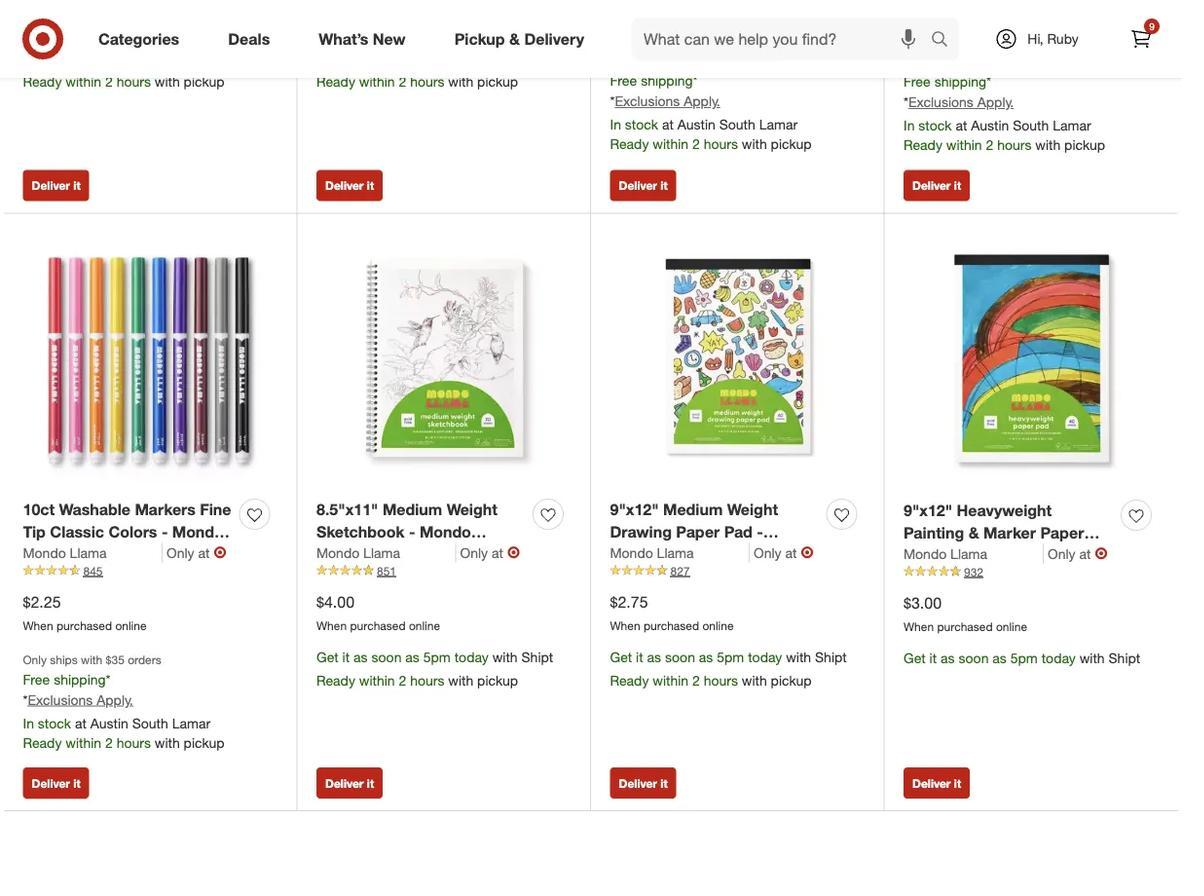 Task type: locate. For each thing, give the bounding box(es) containing it.
mondo llama for tip
[[23, 544, 107, 561]]

today down 932 link
[[1042, 649, 1076, 666]]

0 horizontal spatial 9"x12"
[[610, 500, 659, 519]]

at
[[662, 116, 674, 133], [956, 117, 968, 134], [198, 544, 210, 561], [492, 544, 504, 561], [786, 544, 797, 561], [1080, 545, 1091, 562], [75, 714, 87, 731]]

llama™ down drawing
[[666, 545, 720, 564]]

llama up 851
[[363, 544, 400, 561]]

1 horizontal spatial 9"x12"
[[904, 501, 953, 520]]

& right pickup on the top left of page
[[509, 29, 520, 48]]

paper up the 827
[[676, 522, 720, 541]]

apply. for the rightmost exclusions apply. link
[[978, 93, 1014, 110]]

austin
[[678, 116, 716, 133], [971, 117, 1009, 134], [90, 714, 128, 731]]

0 horizontal spatial $35
[[106, 652, 125, 667]]

deliver it button
[[23, 170, 89, 201], [317, 170, 383, 201], [610, 170, 677, 201], [904, 170, 970, 201], [23, 767, 89, 799], [317, 767, 383, 799], [610, 767, 677, 799], [904, 767, 970, 799]]

weight up 851 link at the bottom left of the page
[[447, 500, 498, 519]]

mondo inside 9"x12" medium weight drawing paper pad - mondo llama™
[[610, 545, 662, 564]]

¬ up 932 link
[[1095, 544, 1108, 563]]

get inside get it as soon as 5pm today ready within 2 hours with pickup
[[23, 50, 45, 67]]

drawing
[[610, 522, 672, 541]]

2 horizontal spatial in
[[904, 117, 915, 134]]

10ct washable markers fine tip classic colors - mondo llama™ image
[[23, 233, 278, 487], [23, 233, 278, 487]]

llama™ down tip
[[23, 545, 77, 564]]

soon down $3.00 when purchased online
[[959, 649, 989, 666]]

9"x12" heavyweight painting & marker paper pad - mondo llama™
[[904, 501, 1085, 565]]

with
[[493, 50, 518, 67], [668, 53, 690, 68], [962, 54, 984, 69], [155, 73, 180, 90], [448, 73, 474, 90], [742, 135, 767, 152], [1036, 136, 1061, 153], [493, 648, 518, 665], [786, 648, 812, 665], [1080, 649, 1105, 666], [81, 652, 103, 667], [448, 672, 474, 689], [742, 672, 767, 689], [155, 734, 180, 751]]

when purchased online
[[23, 20, 147, 34], [317, 20, 440, 34], [610, 20, 734, 34], [904, 21, 1028, 35]]

purchased inside $2.25 when purchased online
[[56, 618, 112, 633]]

&
[[509, 29, 520, 48], [969, 523, 980, 542]]

when inside $3.00 when purchased online
[[904, 619, 934, 634]]

llama™
[[23, 545, 77, 564], [317, 545, 371, 564], [666, 545, 720, 564], [1003, 546, 1057, 565]]

llama up 845
[[70, 544, 107, 561]]

2 medium from the left
[[663, 500, 723, 519]]

0 horizontal spatial free
[[23, 671, 50, 688]]

¬ for 9"x12" medium weight drawing paper pad - mondo llama™
[[801, 543, 814, 562]]

0 horizontal spatial ships
[[50, 652, 78, 667]]

What can we help you find? suggestions appear below search field
[[632, 18, 936, 60]]

when
[[23, 20, 53, 34], [317, 20, 347, 34], [610, 20, 641, 34], [904, 21, 934, 35], [23, 618, 53, 633], [317, 618, 347, 633], [610, 618, 641, 633], [904, 619, 934, 634]]

mondo llama link up 845
[[23, 543, 163, 563]]

mondo llama for -
[[317, 544, 400, 561]]

1 horizontal spatial paper
[[1041, 523, 1085, 542]]

- inside 9"x12" heavyweight painting & marker paper pad - mondo llama™
[[937, 546, 943, 565]]

purchased
[[56, 20, 112, 34], [350, 20, 406, 34], [644, 20, 699, 34], [938, 21, 993, 35], [56, 618, 112, 633], [350, 618, 406, 633], [644, 618, 699, 633], [938, 619, 993, 634]]

¬ up 827 link
[[801, 543, 814, 562]]

9"x12" up drawing
[[610, 500, 659, 519]]

hours inside with shipt ready within 2 hours with pickup
[[410, 73, 445, 90]]

only at ¬ up 932 link
[[1048, 544, 1108, 563]]

$35
[[693, 53, 712, 68], [987, 54, 1006, 69], [106, 652, 125, 667]]

free
[[610, 72, 637, 89], [904, 73, 931, 90], [23, 671, 50, 688]]

search
[[922, 31, 969, 50]]

deliver
[[32, 178, 70, 193], [325, 178, 364, 193], [619, 178, 658, 193], [913, 178, 951, 193], [32, 776, 70, 790], [325, 776, 364, 790], [619, 776, 658, 790], [913, 776, 951, 790]]

2 horizontal spatial ships
[[931, 54, 959, 69]]

9"x12" medium weight drawing paper pad - mondo llama™ image
[[610, 233, 865, 487], [610, 233, 865, 487]]

¬ down fine
[[214, 543, 226, 562]]

get it as soon as 5pm today with shipt ready within 2 hours with pickup down $2.75 when purchased online
[[610, 648, 847, 689]]

only
[[610, 53, 634, 68], [904, 54, 928, 69], [167, 544, 194, 561], [460, 544, 488, 561], [754, 544, 782, 561], [1048, 545, 1076, 562], [23, 652, 47, 667]]

pickup
[[184, 73, 225, 90], [477, 73, 518, 90], [771, 135, 812, 152], [1065, 136, 1106, 153], [477, 672, 518, 689], [771, 672, 812, 689], [184, 734, 225, 751]]

only at ¬ up 827 link
[[754, 543, 814, 562]]

only at ¬ up 851 link at the bottom left of the page
[[460, 543, 520, 562]]

soon down $2.75 when purchased online
[[665, 648, 695, 665]]

- down painting
[[937, 546, 943, 565]]

today down categories
[[161, 50, 195, 67]]

1 horizontal spatial weight
[[727, 500, 778, 519]]

1 horizontal spatial &
[[969, 523, 980, 542]]

5pm down $3.00 when purchased online
[[1011, 649, 1038, 666]]

what's
[[319, 29, 369, 48]]

- up 851 link at the bottom left of the page
[[409, 522, 415, 541]]

ready inside with shipt ready within 2 hours with pickup
[[317, 73, 355, 90]]

ships for the rightmost exclusions apply. link
[[931, 54, 959, 69]]

1 get it as soon as 5pm today with shipt ready within 2 hours with pickup from the left
[[317, 648, 554, 689]]

mondo llama link
[[23, 543, 163, 563], [317, 543, 456, 563], [610, 543, 750, 563], [904, 544, 1044, 564]]

-
[[162, 522, 168, 541], [409, 522, 415, 541], [757, 522, 764, 541], [937, 546, 943, 565]]

0 vertical spatial pad
[[725, 522, 753, 541]]

$3.00 when purchased online
[[904, 593, 1028, 634]]

0 horizontal spatial stock
[[38, 714, 71, 731]]

only at ¬ for 9"x12" medium weight drawing paper pad - mondo llama™
[[754, 543, 814, 562]]

5pm down categories
[[130, 50, 157, 67]]

- down the markers
[[162, 522, 168, 541]]

weight for mondo
[[447, 500, 498, 519]]

pickup & delivery link
[[438, 18, 609, 60]]

with shipt ready within 2 hours with pickup
[[317, 50, 554, 90]]

ships
[[637, 53, 665, 68], [931, 54, 959, 69], [50, 652, 78, 667]]

painting
[[904, 523, 965, 542]]

weight up 827 link
[[727, 500, 778, 519]]

2 horizontal spatial stock
[[919, 117, 952, 134]]

apply.
[[684, 92, 721, 109], [978, 93, 1014, 110], [97, 691, 133, 708]]

mondo llama down drawing
[[610, 544, 694, 561]]

0 horizontal spatial &
[[509, 29, 520, 48]]

medium
[[383, 500, 442, 519], [663, 500, 723, 519]]

with inside get it as soon as 5pm today ready within 2 hours with pickup
[[155, 73, 180, 90]]

2 weight from the left
[[727, 500, 778, 519]]

paper
[[676, 522, 720, 541], [1041, 523, 1085, 542]]

0 horizontal spatial get it as soon as 5pm today with shipt ready within 2 hours with pickup
[[317, 648, 554, 689]]

deals
[[228, 29, 270, 48]]

2 get it as soon as 5pm today with shipt ready within 2 hours with pickup from the left
[[610, 648, 847, 689]]

tip
[[23, 522, 46, 541]]

washable
[[59, 500, 130, 519]]

today down 827 link
[[748, 648, 783, 665]]

mondo llama
[[23, 544, 107, 561], [317, 544, 400, 561], [610, 544, 694, 561], [904, 545, 988, 562]]

within
[[66, 73, 101, 90], [359, 73, 395, 90], [653, 135, 689, 152], [947, 136, 982, 153], [359, 672, 395, 689], [653, 672, 689, 689], [66, 734, 101, 751]]

get it as soon as 5pm today with shipt ready within 2 hours with pickup down "$4.00 when purchased online"
[[317, 648, 554, 689]]

ruby
[[1048, 30, 1079, 47]]

9"x12" up painting
[[904, 501, 953, 520]]

mondo llama down painting
[[904, 545, 988, 562]]

weight inside '8.5"x11" medium weight sketchbook - mondo llama™'
[[447, 500, 498, 519]]

pad
[[725, 522, 753, 541], [904, 546, 932, 565]]

0 horizontal spatial exclusions
[[28, 691, 93, 708]]

2 horizontal spatial austin
[[971, 117, 1009, 134]]

$4.00 when purchased online
[[317, 592, 440, 633]]

mondo llama down sketchbook
[[317, 544, 400, 561]]

get it as soon as 5pm today with shipt ready within 2 hours with pickup for $4.00
[[317, 648, 554, 689]]

1 horizontal spatial lamar
[[759, 116, 798, 133]]

shipt
[[522, 50, 554, 67], [522, 648, 554, 665], [815, 648, 847, 665], [1109, 649, 1141, 666]]

9"x12" heavyweight painting & marker paper pad - mondo llama™ link
[[904, 500, 1114, 565]]

mondo llama link for marker
[[904, 544, 1044, 564]]

1 weight from the left
[[447, 500, 498, 519]]

purchased inside "$4.00 when purchased online"
[[350, 618, 406, 633]]

0 horizontal spatial paper
[[676, 522, 720, 541]]

1 horizontal spatial south
[[720, 116, 756, 133]]

new
[[373, 29, 406, 48]]

only at ¬ for 10ct washable markers fine tip classic colors - mondo llama™
[[167, 543, 226, 562]]

medium up drawing
[[663, 500, 723, 519]]

*
[[693, 72, 698, 89], [987, 73, 992, 90], [610, 92, 615, 109], [904, 93, 909, 110], [106, 671, 111, 688], [23, 691, 28, 708]]

1 horizontal spatial $35
[[693, 53, 712, 68]]

¬ for 8.5"x11" medium weight sketchbook - mondo llama™
[[507, 543, 520, 562]]

845
[[83, 564, 103, 578]]

1 vertical spatial pad
[[904, 546, 932, 565]]

9"x12"
[[610, 500, 659, 519], [904, 501, 953, 520]]

$2.75
[[610, 592, 648, 611]]

0 horizontal spatial medium
[[383, 500, 442, 519]]

mondo
[[172, 522, 224, 541], [420, 522, 471, 541], [23, 544, 66, 561], [317, 544, 360, 561], [610, 544, 653, 561], [610, 545, 662, 564], [904, 545, 947, 562], [947, 546, 999, 565]]

9"x12" inside 9"x12" heavyweight painting & marker paper pad - mondo llama™
[[904, 501, 953, 520]]

¬ up 851 link at the bottom left of the page
[[507, 543, 520, 562]]

only at ¬ for 9"x12" heavyweight painting & marker paper pad - mondo llama™
[[1048, 544, 1108, 563]]

5pm down "$4.00 when purchased online"
[[423, 648, 451, 665]]

in
[[610, 116, 621, 133], [904, 117, 915, 134], [23, 714, 34, 731]]

2 horizontal spatial $35
[[987, 54, 1006, 69]]

llama up the 827
[[657, 544, 694, 561]]

1 horizontal spatial apply.
[[684, 92, 721, 109]]

only at ¬
[[167, 543, 226, 562], [460, 543, 520, 562], [754, 543, 814, 562], [1048, 544, 1108, 563]]

online
[[115, 20, 147, 34], [409, 20, 440, 34], [703, 20, 734, 34], [996, 21, 1028, 35], [115, 618, 147, 633], [409, 618, 440, 633], [703, 618, 734, 633], [996, 619, 1028, 634]]

1 horizontal spatial pad
[[904, 546, 932, 565]]

$2.25 when purchased online
[[23, 592, 147, 633]]

& left marker
[[969, 523, 980, 542]]

pad up 827 link
[[725, 522, 753, 541]]

hours
[[117, 73, 151, 90], [410, 73, 445, 90], [704, 135, 738, 152], [998, 136, 1032, 153], [410, 672, 445, 689], [704, 672, 738, 689], [117, 734, 151, 751]]

8.5"x11" medium weight sketchbook - mondo llama™ link
[[317, 499, 526, 564]]

soon down categories
[[78, 50, 108, 67]]

as
[[60, 50, 74, 67], [112, 50, 126, 67], [354, 648, 368, 665], [406, 648, 420, 665], [647, 648, 661, 665], [699, 648, 713, 665], [941, 649, 955, 666], [993, 649, 1007, 666]]

2 horizontal spatial lamar
[[1053, 117, 1092, 134]]

2 horizontal spatial exclusions apply. link
[[909, 93, 1014, 110]]

1 medium from the left
[[383, 500, 442, 519]]

9"x12" medium weight drawing paper pad - mondo llama™ link
[[610, 499, 819, 564]]

10ct washable markers fine tip classic colors - mondo llama™
[[23, 500, 231, 564]]

mondo llama link up the 827
[[610, 543, 750, 563]]

8.5"x11" medium weight sketchbook - mondo llama™ image
[[317, 233, 571, 487], [317, 233, 571, 487]]

9"x12" heavyweight painting & marker paper pad - mondo llama™ image
[[904, 233, 1160, 488], [904, 233, 1160, 488]]

medium inside 9"x12" medium weight drawing paper pad - mondo llama™
[[663, 500, 723, 519]]

online inside $2.25 when purchased online
[[115, 618, 147, 633]]

only ships with $35 orders free shipping * * exclusions apply. in stock at  austin south lamar ready within 2 hours with pickup
[[610, 53, 812, 152], [904, 54, 1106, 153], [23, 652, 225, 751]]

medium inside '8.5"x11" medium weight sketchbook - mondo llama™'
[[383, 500, 442, 519]]

categories
[[98, 29, 179, 48]]

2 horizontal spatial south
[[1013, 117, 1049, 134]]

online inside $3.00 when purchased online
[[996, 619, 1028, 634]]

1 vertical spatial &
[[969, 523, 980, 542]]

5pm down $2.75 when purchased online
[[717, 648, 744, 665]]

only at ¬ down fine
[[167, 543, 226, 562]]

heavyweight
[[957, 501, 1052, 520]]

0 horizontal spatial weight
[[447, 500, 498, 519]]

- up 827 link
[[757, 522, 764, 541]]

1 horizontal spatial ships
[[637, 53, 665, 68]]

2 horizontal spatial exclusions
[[909, 93, 974, 110]]

get it as soon as 5pm today with shipt ready within 2 hours with pickup
[[317, 648, 554, 689], [610, 648, 847, 689]]

0 horizontal spatial shipping
[[54, 671, 106, 688]]

exclusions
[[615, 92, 680, 109], [909, 93, 974, 110], [28, 691, 93, 708]]

827
[[671, 564, 690, 578]]

exclusions for middle exclusions apply. link
[[615, 92, 680, 109]]

$4.00
[[317, 592, 355, 611]]

llama for paper
[[657, 544, 694, 561]]

2 horizontal spatial apply.
[[978, 93, 1014, 110]]

get
[[23, 50, 45, 67], [317, 648, 339, 665], [610, 648, 632, 665], [904, 649, 926, 666]]

827 link
[[610, 563, 865, 580]]

within inside with shipt ready within 2 hours with pickup
[[359, 73, 395, 90]]

mondo llama link up 851
[[317, 543, 456, 563]]

pickup & delivery
[[455, 29, 584, 48]]

today
[[161, 50, 195, 67], [455, 648, 489, 665], [748, 648, 783, 665], [1042, 649, 1076, 666]]

when inside $2.25 when purchased online
[[23, 618, 53, 633]]

shipping
[[641, 72, 693, 89], [935, 73, 987, 90], [54, 671, 106, 688]]

& inside 9"x12" heavyweight painting & marker paper pad - mondo llama™
[[969, 523, 980, 542]]

0 horizontal spatial austin
[[90, 714, 128, 731]]

soon down "$4.00 when purchased online"
[[372, 648, 402, 665]]

llama™ down sketchbook
[[317, 545, 371, 564]]

ready inside get it as soon as 5pm today ready within 2 hours with pickup
[[23, 73, 62, 90]]

exclusions for the rightmost exclusions apply. link
[[909, 93, 974, 110]]

8.5"x11" medium weight sketchbook - mondo llama™
[[317, 500, 498, 564]]

9"x12" inside 9"x12" medium weight drawing paper pad - mondo llama™
[[610, 500, 659, 519]]

mondo llama down classic
[[23, 544, 107, 561]]

0 horizontal spatial orders
[[128, 652, 162, 667]]

5pm
[[130, 50, 157, 67], [423, 648, 451, 665], [717, 648, 744, 665], [1011, 649, 1038, 666]]

online inside "$4.00 when purchased online"
[[409, 618, 440, 633]]

lamar for the rightmost exclusions apply. link
[[1053, 117, 1092, 134]]

llama
[[70, 544, 107, 561], [363, 544, 400, 561], [657, 544, 694, 561], [951, 545, 988, 562]]

0 vertical spatial &
[[509, 29, 520, 48]]

¬
[[214, 543, 226, 562], [507, 543, 520, 562], [801, 543, 814, 562], [1095, 544, 1108, 563]]

llama™ inside 9"x12" heavyweight painting & marker paper pad - mondo llama™
[[1003, 546, 1057, 565]]

weight
[[447, 500, 498, 519], [727, 500, 778, 519]]

0 horizontal spatial pad
[[725, 522, 753, 541]]

2
[[105, 73, 113, 90], [399, 73, 406, 90], [693, 135, 700, 152], [986, 136, 994, 153], [399, 672, 406, 689], [693, 672, 700, 689], [105, 734, 113, 751]]

lamar
[[759, 116, 798, 133], [1053, 117, 1092, 134], [172, 714, 210, 731]]

1 horizontal spatial medium
[[663, 500, 723, 519]]

pad down painting
[[904, 546, 932, 565]]

marker
[[984, 523, 1036, 542]]

1 horizontal spatial exclusions
[[615, 92, 680, 109]]

llama™ inside '8.5"x11" medium weight sketchbook - mondo llama™'
[[317, 545, 371, 564]]

search button
[[922, 18, 969, 64]]

ready
[[23, 73, 62, 90], [317, 73, 355, 90], [610, 135, 649, 152], [904, 136, 943, 153], [317, 672, 355, 689], [610, 672, 649, 689], [23, 734, 62, 751]]

1 horizontal spatial get it as soon as 5pm today with shipt ready within 2 hours with pickup
[[610, 648, 847, 689]]

llama up 932
[[951, 545, 988, 562]]

llama™ down marker
[[1003, 546, 1057, 565]]

llama™ inside 9"x12" medium weight drawing paper pad - mondo llama™
[[666, 545, 720, 564]]

deals link
[[212, 18, 294, 60]]

weight inside 9"x12" medium weight drawing paper pad - mondo llama™
[[727, 500, 778, 519]]

south
[[720, 116, 756, 133], [1013, 117, 1049, 134], [132, 714, 168, 731]]

stock
[[625, 116, 659, 133], [919, 117, 952, 134], [38, 714, 71, 731]]

paper up 932 link
[[1041, 523, 1085, 542]]

2 horizontal spatial orders
[[1009, 54, 1043, 69]]

mondo llama link up 932
[[904, 544, 1044, 564]]

medium up sketchbook
[[383, 500, 442, 519]]

mondo inside '8.5"x11" medium weight sketchbook - mondo llama™'
[[420, 522, 471, 541]]

llama for tip
[[70, 544, 107, 561]]



Task type: describe. For each thing, give the bounding box(es) containing it.
apply. for middle exclusions apply. link
[[684, 92, 721, 109]]

today down 851 link at the bottom left of the page
[[455, 648, 489, 665]]

$3.00
[[904, 593, 942, 612]]

9"x12" for 9"x12" medium weight drawing paper pad - mondo llama™
[[610, 500, 659, 519]]

weight for pad
[[727, 500, 778, 519]]

8.5"x11"
[[317, 500, 378, 519]]

soon inside get it as soon as 5pm today ready within 2 hours with pickup
[[78, 50, 108, 67]]

- inside 9"x12" medium weight drawing paper pad - mondo llama™
[[757, 522, 764, 541]]

2 horizontal spatial shipping
[[935, 73, 987, 90]]

markers
[[135, 500, 196, 519]]

1 horizontal spatial shipping
[[641, 72, 693, 89]]

sketchbook
[[317, 522, 405, 541]]

pickup inside get it as soon as 5pm today ready within 2 hours with pickup
[[184, 73, 225, 90]]

hours inside get it as soon as 5pm today ready within 2 hours with pickup
[[117, 73, 151, 90]]

pickup inside with shipt ready within 2 hours with pickup
[[477, 73, 518, 90]]

paper inside 9"x12" heavyweight painting & marker paper pad - mondo llama™
[[1041, 523, 1085, 542]]

1 horizontal spatial austin
[[678, 116, 716, 133]]

845 link
[[23, 563, 278, 580]]

1 horizontal spatial orders
[[715, 53, 749, 68]]

2 horizontal spatial only ships with $35 orders free shipping * * exclusions apply. in stock at  austin south lamar ready within 2 hours with pickup
[[904, 54, 1106, 153]]

10ct washable markers fine tip classic colors - mondo llama™ link
[[23, 499, 232, 564]]

purchased inside $2.75 when purchased online
[[644, 618, 699, 633]]

only at ¬ for 8.5"x11" medium weight sketchbook - mondo llama™
[[460, 543, 520, 562]]

medium for paper
[[663, 500, 723, 519]]

ships for middle exclusions apply. link
[[637, 53, 665, 68]]

2 inside with shipt ready within 2 hours with pickup
[[399, 73, 406, 90]]

online inside $2.75 when purchased online
[[703, 618, 734, 633]]

$2.25
[[23, 592, 61, 611]]

- inside '8.5"x11" medium weight sketchbook - mondo llama™'
[[409, 522, 415, 541]]

851 link
[[317, 563, 571, 580]]

9"x12" medium weight drawing paper pad - mondo llama™
[[610, 500, 778, 564]]

hi, ruby
[[1028, 30, 1079, 47]]

llama for marker
[[951, 545, 988, 562]]

$2.75 when purchased online
[[610, 592, 734, 633]]

0 horizontal spatial only ships with $35 orders free shipping * * exclusions apply. in stock at  austin south lamar ready within 2 hours with pickup
[[23, 652, 225, 751]]

categories link
[[82, 18, 204, 60]]

get it as soon as 5pm today with shipt ready within 2 hours with pickup for $2.75
[[610, 648, 847, 689]]

1 horizontal spatial stock
[[625, 116, 659, 133]]

1 horizontal spatial exclusions apply. link
[[615, 92, 721, 109]]

1 horizontal spatial in
[[610, 116, 621, 133]]

colors
[[109, 522, 157, 541]]

1 horizontal spatial only ships with $35 orders free shipping * * exclusions apply. in stock at  austin south lamar ready within 2 hours with pickup
[[610, 53, 812, 152]]

0 horizontal spatial apply.
[[97, 691, 133, 708]]

2 horizontal spatial free
[[904, 73, 931, 90]]

mondo llama link for tip
[[23, 543, 163, 563]]

shipt inside with shipt ready within 2 hours with pickup
[[522, 50, 554, 67]]

mondo llama link for paper
[[610, 543, 750, 563]]

5pm inside get it as soon as 5pm today ready within 2 hours with pickup
[[130, 50, 157, 67]]

delivery
[[524, 29, 584, 48]]

- inside the 10ct washable markers fine tip classic colors - mondo llama™
[[162, 522, 168, 541]]

llama™ inside the 10ct washable markers fine tip classic colors - mondo llama™
[[23, 545, 77, 564]]

today inside get it as soon as 5pm today ready within 2 hours with pickup
[[161, 50, 195, 67]]

9"x12" for 9"x12" heavyweight painting & marker paper pad - mondo llama™
[[904, 501, 953, 520]]

0 horizontal spatial in
[[23, 714, 34, 731]]

2 inside get it as soon as 5pm today ready within 2 hours with pickup
[[105, 73, 113, 90]]

932 link
[[904, 564, 1160, 581]]

¬ for 9"x12" heavyweight painting & marker paper pad - mondo llama™
[[1095, 544, 1108, 563]]

hi,
[[1028, 30, 1044, 47]]

what's new link
[[302, 18, 430, 60]]

mondo inside the 10ct washable markers fine tip classic colors - mondo llama™
[[172, 522, 224, 541]]

purchased inside $3.00 when purchased online
[[938, 619, 993, 634]]

when inside $2.75 when purchased online
[[610, 618, 641, 633]]

medium for -
[[383, 500, 442, 519]]

lamar for middle exclusions apply. link
[[759, 116, 798, 133]]

paper inside 9"x12" medium weight drawing paper pad - mondo llama™
[[676, 522, 720, 541]]

932
[[964, 565, 984, 579]]

get it as soon as 5pm today ready within 2 hours with pickup
[[23, 50, 225, 90]]

classic
[[50, 522, 104, 541]]

mondo llama for paper
[[610, 544, 694, 561]]

10ct
[[23, 500, 55, 519]]

0 horizontal spatial lamar
[[172, 714, 210, 731]]

llama for -
[[363, 544, 400, 561]]

when inside "$4.00 when purchased online"
[[317, 618, 347, 633]]

pad inside 9"x12" medium weight drawing paper pad - mondo llama™
[[725, 522, 753, 541]]

get it as soon as 5pm today with shipt
[[904, 649, 1141, 666]]

fine
[[200, 500, 231, 519]]

pad inside 9"x12" heavyweight painting & marker paper pad - mondo llama™
[[904, 546, 932, 565]]

what's new
[[319, 29, 406, 48]]

it inside get it as soon as 5pm today ready within 2 hours with pickup
[[49, 50, 56, 67]]

9
[[1150, 20, 1155, 32]]

pickup
[[455, 29, 505, 48]]

0 horizontal spatial south
[[132, 714, 168, 731]]

mondo inside 9"x12" heavyweight painting & marker paper pad - mondo llama™
[[947, 546, 999, 565]]

within inside get it as soon as 5pm today ready within 2 hours with pickup
[[66, 73, 101, 90]]

¬ for 10ct washable markers fine tip classic colors - mondo llama™
[[214, 543, 226, 562]]

1 horizontal spatial free
[[610, 72, 637, 89]]

9 link
[[1120, 18, 1163, 60]]

851
[[377, 564, 396, 578]]

mondo llama for marker
[[904, 545, 988, 562]]

mondo llama link for -
[[317, 543, 456, 563]]

0 horizontal spatial exclusions apply. link
[[28, 691, 133, 708]]



Task type: vqa. For each thing, say whether or not it's contained in the screenshot.
A to the bottom
no



